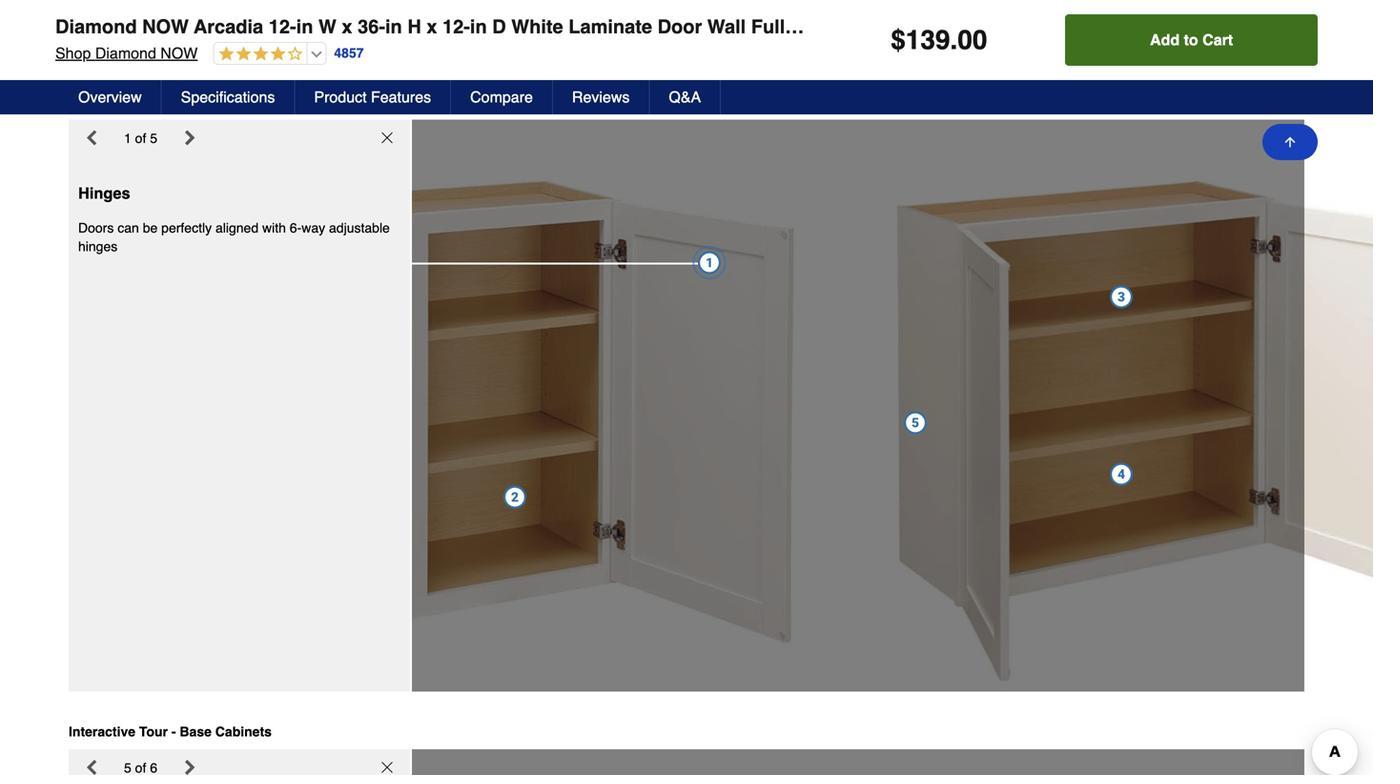 Task type: locate. For each thing, give the bounding box(es) containing it.
2 interactive from the top
[[69, 724, 135, 740]]

now up shop diamond now
[[142, 16, 189, 38]]

(recessed
[[983, 16, 1078, 38]]

way inside resists dents, dings & scratches withstands all life throws its way
[[1124, 24, 1148, 39]]

12- up "4 stars" image at the top left of page
[[269, 16, 296, 38]]

0 horizontal spatial door
[[658, 16, 702, 38]]

3 in from the left
[[470, 16, 487, 38]]

1 door from the left
[[658, 16, 702, 38]]

2 horizontal spatial in
[[470, 16, 487, 38]]

compare
[[470, 88, 533, 106]]

hinges
[[78, 185, 130, 203]]

arrow up image
[[1283, 134, 1298, 150]]

panel
[[1083, 16, 1134, 38]]

interactive tour - wall cabinets
[[69, 94, 267, 110]]

overview button
[[59, 80, 162, 114]]

0 vertical spatial -
[[172, 94, 176, 110]]

tour
[[139, 94, 168, 110], [139, 724, 168, 740]]

h
[[408, 16, 421, 38]]

compare button
[[451, 80, 553, 114]]

- left base
[[172, 724, 176, 740]]

in left w
[[296, 16, 313, 38]]

1 in from the left
[[296, 16, 313, 38]]

1 horizontal spatial way
[[1124, 24, 1148, 39]]

0 horizontal spatial 12-
[[269, 16, 296, 38]]

interactive
[[69, 94, 135, 110], [69, 724, 135, 740]]

way right its
[[1124, 24, 1148, 39]]

1
[[124, 131, 131, 146]]

0 vertical spatial cabinets
[[210, 94, 267, 110]]

dings
[[1044, 5, 1076, 20]]

tour for wall
[[139, 94, 168, 110]]

interactive for interactive tour - wall cabinets
[[69, 94, 135, 110]]

tour left base
[[139, 724, 168, 740]]

cabinets
[[210, 94, 267, 110], [215, 724, 272, 740]]

way inside "doors can be perfectly aligned with 6-way adjustable hinges"
[[302, 220, 325, 236]]

in left the h
[[385, 16, 402, 38]]

2 12- from the left
[[443, 16, 470, 38]]

style)
[[1258, 16, 1310, 38]]

1 12- from the left
[[269, 16, 296, 38]]

0 horizontal spatial x
[[342, 16, 352, 38]]

add to cart
[[1150, 31, 1233, 49]]

throws
[[1064, 24, 1103, 39]]

hinges
[[78, 239, 118, 254]]

1 vertical spatial tour
[[139, 724, 168, 740]]

in left d
[[470, 16, 487, 38]]

x right the h
[[427, 16, 437, 38]]

1 horizontal spatial x
[[427, 16, 437, 38]]

in
[[296, 16, 313, 38], [385, 16, 402, 38], [470, 16, 487, 38]]

door right laminate
[[658, 16, 702, 38]]

withstands
[[956, 24, 1022, 39]]

x right w
[[342, 16, 352, 38]]

0 horizontal spatial way
[[302, 220, 325, 236]]

shop diamond now
[[55, 44, 198, 62]]

1 vertical spatial diamond
[[95, 44, 156, 62]]

base
[[180, 724, 212, 740]]

1 vertical spatial interactive
[[69, 724, 135, 740]]

doors
[[78, 220, 114, 236]]

0 vertical spatial way
[[1124, 24, 1148, 39]]

product
[[314, 88, 367, 106]]

diamond up shop
[[55, 16, 137, 38]]

1 - from the top
[[172, 94, 176, 110]]

cabinet
[[907, 16, 977, 38]]

cart
[[1203, 31, 1233, 49]]

12-
[[269, 16, 296, 38], [443, 16, 470, 38]]

4857
[[334, 45, 364, 61]]

1 vertical spatial now
[[161, 44, 198, 62]]

wall
[[707, 16, 746, 38], [180, 94, 207, 110]]

specifications button
[[162, 80, 295, 114]]

1 vertical spatial wall
[[180, 94, 207, 110]]

2 in from the left
[[385, 16, 402, 38]]

resists
[[956, 5, 1000, 20]]

interactive for interactive tour - base cabinets
[[69, 724, 135, 740]]

scratches
[[1092, 5, 1149, 20]]

tour for base
[[139, 724, 168, 740]]

life
[[1043, 24, 1060, 39]]

door
[[658, 16, 702, 38], [1209, 16, 1253, 38]]

0 horizontal spatial in
[[296, 16, 313, 38]]

cabinets down "4 stars" image at the top left of page
[[210, 94, 267, 110]]

diamond
[[55, 16, 137, 38], [95, 44, 156, 62]]

0 vertical spatial tour
[[139, 94, 168, 110]]

0 vertical spatial interactive
[[69, 94, 135, 110]]

1 horizontal spatial in
[[385, 16, 402, 38]]

4 stars image
[[214, 46, 303, 63]]

reviews
[[572, 88, 630, 106]]

1 x from the left
[[342, 16, 352, 38]]

1 interactive from the top
[[69, 94, 135, 110]]

1 horizontal spatial door
[[1209, 16, 1253, 38]]

tour up 5
[[139, 94, 168, 110]]

1 vertical spatial -
[[172, 724, 176, 740]]

fully
[[751, 16, 796, 38]]

0 vertical spatial wall
[[707, 16, 746, 38]]

way right with
[[302, 220, 325, 236]]

diamond up overview
[[95, 44, 156, 62]]

way
[[1124, 24, 1148, 39], [302, 220, 325, 236]]

0 vertical spatial now
[[142, 16, 189, 38]]

now up interactive tour - wall cabinets
[[161, 44, 198, 62]]

overview
[[78, 88, 142, 106]]

5
[[150, 131, 157, 146]]

interactive left base
[[69, 724, 135, 740]]

door right to
[[1209, 16, 1253, 38]]

assembled
[[801, 16, 902, 38]]

all
[[1026, 24, 1039, 39]]

1 horizontal spatial wall
[[707, 16, 746, 38]]

1 tour from the top
[[139, 94, 168, 110]]

cabinets right base
[[215, 724, 272, 740]]

arcadia
[[194, 16, 263, 38]]

interactive up 1
[[69, 94, 135, 110]]

1 horizontal spatial 12-
[[443, 16, 470, 38]]

dents,
[[1004, 5, 1040, 20]]

2 x from the left
[[427, 16, 437, 38]]

1 vertical spatial way
[[302, 220, 325, 236]]

36-
[[358, 16, 385, 38]]

1 vertical spatial cabinets
[[215, 724, 272, 740]]

2 tour from the top
[[139, 724, 168, 740]]

139
[[906, 25, 950, 55]]

-
[[172, 94, 176, 110], [172, 724, 176, 740]]

12- right the h
[[443, 16, 470, 38]]

be
[[143, 220, 158, 236]]

2 - from the top
[[172, 724, 176, 740]]

x
[[342, 16, 352, 38], [427, 16, 437, 38]]

now
[[142, 16, 189, 38], [161, 44, 198, 62]]

- left the specifications
[[172, 94, 176, 110]]



Task type: describe. For each thing, give the bounding box(es) containing it.
q&a
[[669, 88, 701, 106]]

resists dents, dings & scratches withstands all life throws its way
[[956, 5, 1149, 39]]

w
[[319, 16, 337, 38]]

aligned
[[215, 220, 259, 236]]

reviews button
[[553, 80, 650, 114]]

6-
[[290, 220, 302, 236]]

add to cart button
[[1066, 14, 1318, 66]]

doors can be perfectly aligned with 6-way adjustable hinges
[[78, 220, 390, 254]]

to
[[1184, 31, 1199, 49]]

2 door from the left
[[1209, 16, 1253, 38]]

with
[[262, 220, 286, 236]]

cabinets for interactive tour - wall cabinets
[[210, 94, 267, 110]]

perfectly
[[161, 220, 212, 236]]

product features
[[314, 88, 431, 106]]

laminate
[[569, 16, 652, 38]]

d
[[492, 16, 506, 38]]

shaker
[[1140, 16, 1203, 38]]

1 of 5
[[124, 131, 157, 146]]

0 horizontal spatial wall
[[180, 94, 207, 110]]

white
[[511, 16, 563, 38]]

shop
[[55, 44, 91, 62]]

- for wall
[[172, 94, 176, 110]]

q&a button
[[650, 80, 721, 114]]

diamond now arcadia 12-in w x 36-in h x 12-in d white laminate door wall fully assembled cabinet (recessed panel shaker door style)
[[55, 16, 1310, 38]]

can
[[118, 220, 139, 236]]

.
[[950, 25, 958, 55]]

0 vertical spatial diamond
[[55, 16, 137, 38]]

specifications
[[181, 88, 275, 106]]

of
[[135, 131, 146, 146]]

its
[[1107, 24, 1120, 39]]

- for base
[[172, 724, 176, 740]]

adjustable
[[329, 220, 390, 236]]

$
[[891, 25, 906, 55]]

features
[[371, 88, 431, 106]]

add
[[1150, 31, 1180, 49]]

cabinets for interactive tour - base cabinets
[[215, 724, 272, 740]]

00
[[958, 25, 988, 55]]

&
[[1079, 5, 1088, 20]]

interactive tour - base cabinets
[[69, 724, 272, 740]]

$ 139 . 00
[[891, 25, 988, 55]]

product features button
[[295, 80, 451, 114]]



Task type: vqa. For each thing, say whether or not it's contained in the screenshot.
INTERACTIVE TOUR - BASE CABINETS
yes



